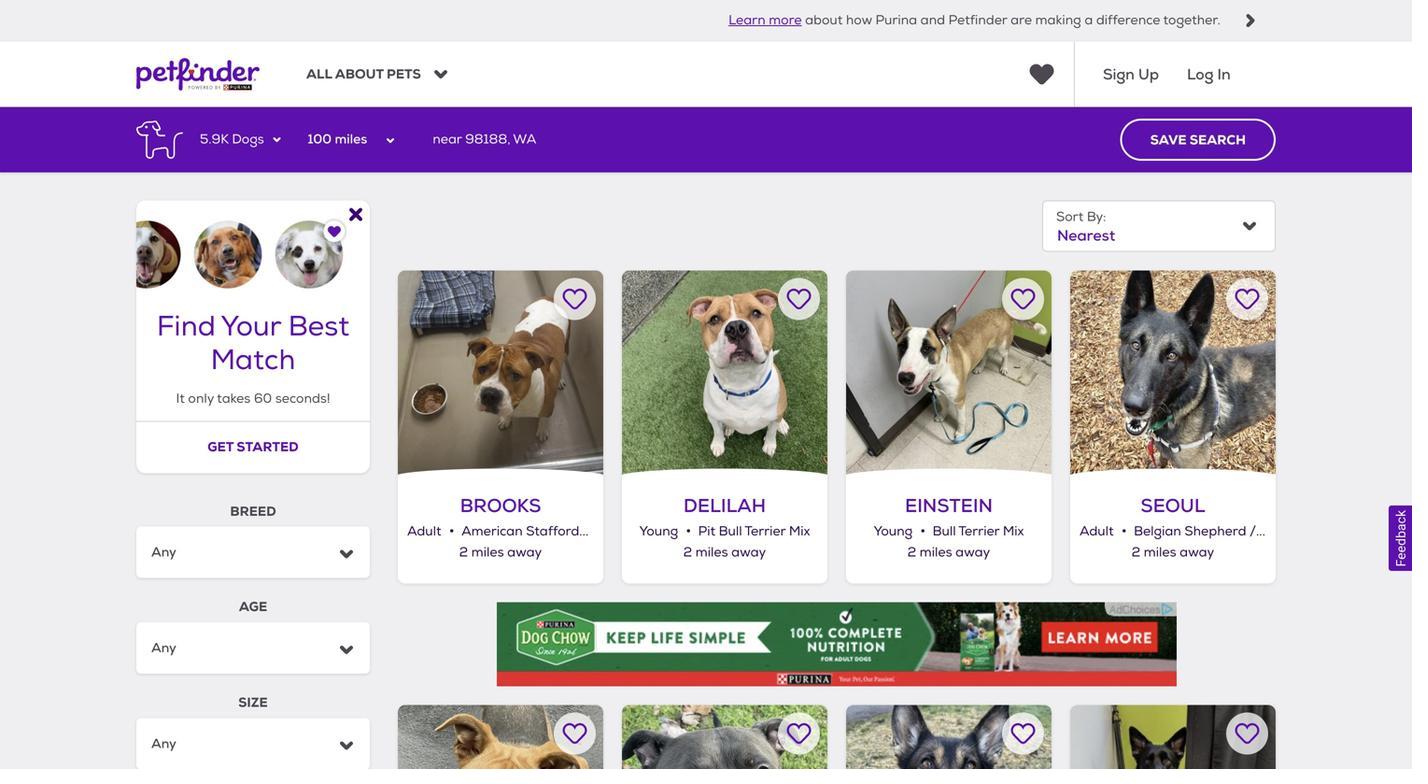 Task type: locate. For each thing, give the bounding box(es) containing it.
einstein, adoptable dog, young male bull terrier mix, 2 miles away. image
[[847, 270, 1052, 476]]

up
[[1139, 64, 1160, 84]]

adult left american
[[407, 523, 442, 540]]

miles
[[335, 131, 367, 148], [472, 544, 504, 561], [696, 544, 729, 561], [920, 544, 953, 561], [1145, 544, 1177, 561]]

away down american
[[508, 544, 542, 561]]

1 any from the top
[[151, 543, 176, 561]]

2 miles away for seoul
[[1132, 544, 1215, 561]]

belgian shepherd / malinois
[[1135, 523, 1312, 540]]

1 young from the left
[[640, 523, 679, 540]]

2 horizontal spatial terrier
[[959, 523, 1000, 540]]

american
[[462, 523, 523, 540]]

mix
[[790, 523, 811, 540], [1004, 523, 1025, 540]]

any button
[[136, 527, 370, 578], [136, 623, 370, 674], [136, 718, 370, 769]]

any button down breed
[[136, 527, 370, 578]]

2 away from the left
[[732, 544, 767, 561]]

0 horizontal spatial bull
[[719, 523, 743, 540]]

any button down the age
[[136, 623, 370, 674]]

2
[[460, 544, 468, 561], [684, 544, 693, 561], [908, 544, 917, 561], [1132, 544, 1141, 561]]

2 for delilah
[[684, 544, 693, 561]]

any button for breed
[[136, 527, 370, 578]]

3 any from the top
[[151, 735, 176, 752]]

1 horizontal spatial bull
[[933, 523, 957, 540]]

2 miles away
[[460, 544, 542, 561], [684, 544, 767, 561], [908, 544, 991, 561], [1132, 544, 1215, 561]]

2 down einstein
[[908, 544, 917, 561]]

60
[[254, 391, 272, 407]]

match
[[211, 343, 296, 378]]

bull right "pit"
[[719, 523, 743, 540]]

away down pit bull terrier mix
[[732, 544, 767, 561]]

1 any button from the top
[[136, 527, 370, 578]]

2 for seoul
[[1132, 544, 1141, 561]]

bull terrier mix
[[933, 523, 1025, 540]]

2 for einstein
[[908, 544, 917, 561]]

young down einstein
[[874, 523, 913, 540]]

2 young from the left
[[874, 523, 913, 540]]

2 adult from the left
[[1080, 523, 1115, 540]]

2 down delilah
[[684, 544, 693, 561]]

5.9k dogs
[[200, 131, 264, 148]]

any for age
[[151, 639, 176, 656]]

2 2 miles away from the left
[[684, 544, 767, 561]]

delilah, adoptable dog, young female pit bull terrier mix, 2 miles away. image
[[622, 270, 828, 476]]

1 horizontal spatial adult
[[1080, 523, 1115, 540]]

terrier for delilah
[[745, 523, 786, 540]]

1 horizontal spatial terrier
[[745, 523, 786, 540]]

young for delilah
[[640, 523, 679, 540]]

2 terrier from the left
[[745, 523, 786, 540]]

miles for einstein
[[920, 544, 953, 561]]

american staffordshire terrier
[[462, 523, 654, 540]]

0 vertical spatial any button
[[136, 527, 370, 578]]

only
[[188, 391, 214, 407]]

0 horizontal spatial terrier
[[613, 523, 654, 540]]

2 down american
[[460, 544, 468, 561]]

malinois
[[1260, 523, 1312, 540]]

takes
[[217, 391, 251, 407]]

any button down size
[[136, 718, 370, 769]]

0 horizontal spatial adult
[[407, 523, 442, 540]]

young for einstein
[[874, 523, 913, 540]]

it
[[176, 391, 185, 407]]

terrier right staffordshire
[[613, 523, 654, 540]]

young
[[640, 523, 679, 540], [874, 523, 913, 540]]

log in button
[[1188, 41, 1231, 107]]

bull
[[719, 523, 743, 540], [933, 523, 957, 540]]

away down shepherd
[[1180, 544, 1215, 561]]

terrier
[[613, 523, 654, 540], [745, 523, 786, 540], [959, 523, 1000, 540]]

bull down einstein
[[933, 523, 957, 540]]

adult
[[407, 523, 442, 540], [1080, 523, 1115, 540]]

petfinder home image
[[136, 41, 260, 107]]

2 any button from the top
[[136, 623, 370, 674]]

1 vertical spatial any button
[[136, 623, 370, 674]]

1 horizontal spatial mix
[[1004, 523, 1025, 540]]

any
[[151, 543, 176, 561], [151, 639, 176, 656], [151, 735, 176, 752]]

miles right 100
[[335, 131, 367, 148]]

1 2 from the left
[[460, 544, 468, 561]]

98188,
[[465, 131, 511, 148]]

1 terrier from the left
[[613, 523, 654, 540]]

away for delilah
[[732, 544, 767, 561]]

terrier down delilah
[[745, 523, 786, 540]]

2 vertical spatial any button
[[136, 718, 370, 769]]

2 miles away down "pit"
[[684, 544, 767, 561]]

2 any from the top
[[151, 639, 176, 656]]

3 2 miles away from the left
[[908, 544, 991, 561]]

potential dog matches image
[[136, 200, 370, 289]]

pit bull terrier mix
[[699, 523, 811, 540]]

away for seoul
[[1180, 544, 1215, 561]]

delilah
[[684, 493, 766, 518]]

adult left belgian
[[1080, 523, 1115, 540]]

dogs
[[232, 131, 264, 148]]

young left "pit"
[[640, 523, 679, 540]]

size
[[239, 694, 268, 711]]

4 2 from the left
[[1132, 544, 1141, 561]]

2 miles away down belgian
[[1132, 544, 1215, 561]]

0 horizontal spatial young
[[640, 523, 679, 540]]

2 vertical spatial any
[[151, 735, 176, 752]]

jesse, adoptable dog, young male german shepherd dog, 2 miles away. image
[[398, 705, 604, 769]]

terrier for brooks
[[613, 523, 654, 540]]

any button for size
[[136, 718, 370, 769]]

2 miles away down american
[[460, 544, 542, 561]]

2 miles away down bull terrier mix
[[908, 544, 991, 561]]

3 any button from the top
[[136, 718, 370, 769]]

search
[[1190, 131, 1247, 148]]

best
[[288, 309, 350, 344]]

your
[[221, 309, 281, 344]]

0 vertical spatial any
[[151, 543, 176, 561]]

3 terrier from the left
[[959, 523, 1000, 540]]

1 adult from the left
[[407, 523, 442, 540]]

away
[[508, 544, 542, 561], [732, 544, 767, 561], [956, 544, 991, 561], [1180, 544, 1215, 561]]

einstein
[[906, 493, 993, 518]]

save search
[[1151, 131, 1247, 148]]

terrier down einstein
[[959, 523, 1000, 540]]

wa
[[513, 131, 537, 148]]

miles down american
[[472, 544, 504, 561]]

1 2 miles away from the left
[[460, 544, 542, 561]]

get started
[[208, 438, 299, 456]]

2 down belgian
[[1132, 544, 1141, 561]]

3 2 from the left
[[908, 544, 917, 561]]

3 away from the left
[[956, 544, 991, 561]]

1 away from the left
[[508, 544, 542, 561]]

near
[[433, 131, 462, 148]]

1 vertical spatial any
[[151, 639, 176, 656]]

get started link
[[136, 422, 370, 473]]

pets
[[387, 66, 421, 83]]

0 horizontal spatial mix
[[790, 523, 811, 540]]

miles for brooks
[[472, 544, 504, 561]]

breed
[[230, 503, 276, 520]]

2 2 from the left
[[684, 544, 693, 561]]

miles down belgian
[[1145, 544, 1177, 561]]

started
[[237, 438, 299, 456]]

4 away from the left
[[1180, 544, 1215, 561]]

miles down bull terrier mix
[[920, 544, 953, 561]]

away down bull terrier mix
[[956, 544, 991, 561]]

get
[[208, 438, 234, 456]]

4 2 miles away from the left
[[1132, 544, 1215, 561]]

miles down "pit"
[[696, 544, 729, 561]]

1 horizontal spatial young
[[874, 523, 913, 540]]



Task type: describe. For each thing, give the bounding box(es) containing it.
miles for seoul
[[1145, 544, 1177, 561]]

age
[[239, 598, 267, 616]]

1 mix from the left
[[790, 523, 811, 540]]

near 98188, wa
[[433, 131, 537, 148]]

seconds!
[[276, 391, 330, 407]]

pit
[[699, 523, 716, 540]]

brooks
[[460, 493, 541, 518]]

sign
[[1104, 64, 1135, 84]]

2 miles away for delilah
[[684, 544, 767, 561]]

find your best match
[[157, 309, 350, 378]]

stella, adoptable dog, adult female pit bull terrier, 2 miles away. image
[[622, 705, 828, 769]]

/
[[1250, 523, 1257, 540]]

100 miles
[[308, 131, 367, 148]]

find
[[157, 309, 216, 344]]

2 for brooks
[[460, 544, 468, 561]]

adult for seoul
[[1080, 523, 1115, 540]]

all about pets button
[[307, 66, 447, 83]]

staffordshire
[[526, 523, 610, 540]]

about
[[335, 66, 384, 83]]

100
[[308, 131, 332, 148]]

any for size
[[151, 735, 176, 752]]

save
[[1151, 131, 1187, 148]]

1 bull from the left
[[719, 523, 743, 540]]

find your best match main content
[[0, 107, 1413, 769]]

brooks, adoptable dog, adult male american staffordshire terrier, 2 miles away. image
[[398, 270, 604, 476]]

sign up
[[1104, 64, 1160, 84]]

all about pets
[[307, 66, 421, 83]]

100 miles button
[[293, 107, 414, 172]]

miles inside "popup button"
[[335, 131, 367, 148]]

2 mix from the left
[[1004, 523, 1025, 540]]

miles for delilah
[[696, 544, 729, 561]]

log in
[[1188, 64, 1231, 84]]

any for breed
[[151, 543, 176, 561]]

sign up button
[[1104, 41, 1160, 107]]

niklas, adoptable dog, young male german shepherd dog, 2 miles away. image
[[1071, 705, 1277, 769]]

advertisement region
[[497, 602, 1177, 687]]

5.9k
[[200, 131, 229, 148]]

2 miles away for brooks
[[460, 544, 542, 561]]

belgian
[[1135, 523, 1182, 540]]

log
[[1188, 64, 1214, 84]]

seoul, adoptable dog, adult male belgian shepherd / malinois, 2 miles away. image
[[1071, 270, 1277, 476]]

save search button
[[1121, 119, 1277, 161]]

away for einstein
[[956, 544, 991, 561]]

2 miles away for einstein
[[908, 544, 991, 561]]

any button for age
[[136, 623, 370, 674]]

kagome, adoptable dog, adult female german shepherd dog, 2 miles away. image
[[847, 705, 1052, 769]]

in
[[1218, 64, 1231, 84]]

seoul
[[1141, 493, 1206, 518]]

all
[[307, 66, 332, 83]]

adult for brooks
[[407, 523, 442, 540]]

it only takes 60 seconds!
[[176, 391, 330, 407]]

away for brooks
[[508, 544, 542, 561]]

2 bull from the left
[[933, 523, 957, 540]]

shepherd
[[1185, 523, 1247, 540]]



Task type: vqa. For each thing, say whether or not it's contained in the screenshot.
the takes
yes



